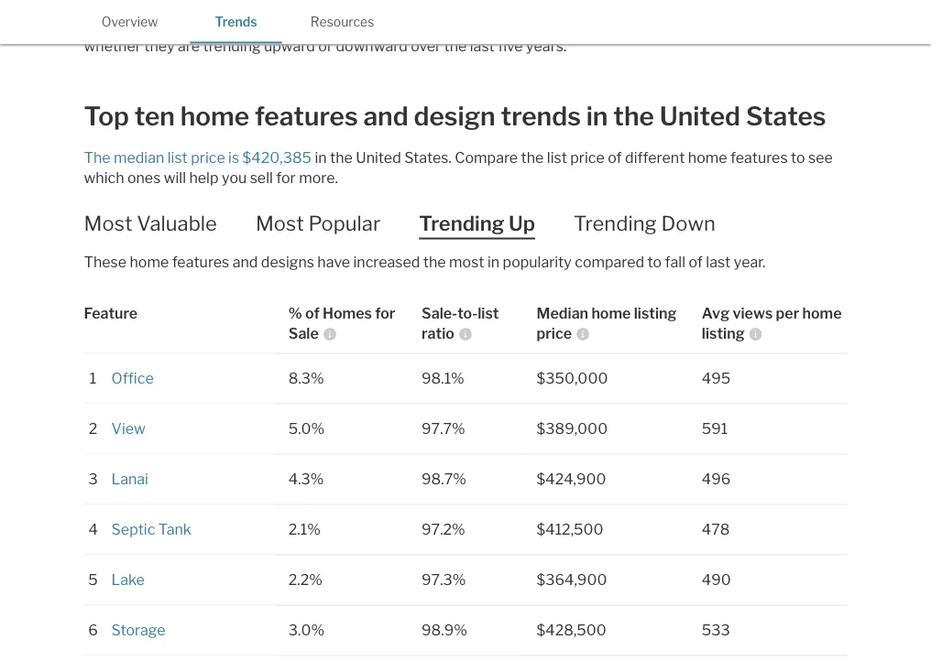 Task type: locate. For each thing, give the bounding box(es) containing it.
%
[[289, 305, 302, 323]]

features down valuable
[[172, 253, 229, 271]]

3
[[88, 471, 98, 488]]

1 horizontal spatial list
[[478, 305, 499, 323]]

trends link
[[190, 0, 282, 42]]

features down states
[[731, 149, 788, 166]]

most
[[84, 211, 132, 236], [256, 211, 304, 236]]

4.3%
[[289, 471, 324, 488]]

top
[[84, 101, 129, 132]]

5
[[88, 571, 98, 589]]

0 horizontal spatial trending
[[419, 211, 505, 236]]

in up more.
[[315, 149, 327, 166]]

most up designs
[[256, 211, 304, 236]]

per
[[776, 305, 800, 323]]

0 vertical spatial of
[[608, 149, 622, 166]]

2 vertical spatial of
[[305, 305, 320, 323]]

0 vertical spatial for
[[276, 169, 296, 187]]

1 horizontal spatial united
[[660, 101, 741, 132]]

0 horizontal spatial in
[[315, 149, 327, 166]]

list for median
[[168, 149, 188, 166]]

1 trending from the left
[[419, 211, 505, 236]]

price down median
[[537, 325, 572, 343]]

most inside most valuable button
[[84, 211, 132, 236]]

sale-to-list ratio
[[422, 305, 499, 343]]

1 horizontal spatial trending
[[574, 211, 657, 236]]

2 most from the left
[[256, 211, 304, 236]]

1 horizontal spatial listing
[[702, 325, 745, 343]]

in right the trends
[[586, 101, 608, 132]]

trending for trending up
[[419, 211, 505, 236]]

of right "fall"
[[689, 253, 703, 271]]

compare the list price of different home features to see which ones will help you sell for more.
[[84, 149, 833, 187]]

0 horizontal spatial of
[[305, 305, 320, 323]]

trending up most
[[419, 211, 505, 236]]

office
[[111, 370, 154, 388]]

list inside compare the list price of different home features to see which ones will help you sell for more.
[[547, 149, 567, 166]]

of right %
[[305, 305, 320, 323]]

home inside avg views per home listing
[[803, 305, 842, 323]]

lake
[[111, 571, 145, 589]]

home right median
[[592, 305, 631, 323]]

features up $420,385
[[255, 101, 358, 132]]

help
[[189, 169, 219, 187]]

most inside the most popular button
[[256, 211, 304, 236]]

price for is
[[191, 149, 225, 166]]

compare
[[455, 149, 518, 166]]

2 trending from the left
[[574, 211, 657, 236]]

lake link
[[111, 571, 145, 589]]

496
[[702, 471, 731, 488]]

in
[[586, 101, 608, 132], [315, 149, 327, 166], [488, 253, 500, 271]]

591
[[702, 420, 728, 438]]

% of homes for sale
[[289, 305, 396, 343]]

list
[[168, 149, 188, 166], [547, 149, 567, 166], [478, 305, 499, 323]]

0 horizontal spatial and
[[233, 253, 258, 271]]

1 vertical spatial united
[[356, 149, 401, 166]]

$424,900
[[537, 471, 607, 488]]

these home features and designs have increased the most in popularity compared to fall of last year.
[[84, 253, 766, 271]]

list right "sale-"
[[478, 305, 499, 323]]

and
[[363, 101, 409, 132], [233, 253, 258, 271]]

most for most valuable
[[84, 211, 132, 236]]

median home listing price
[[537, 305, 677, 343]]

most valuable button
[[84, 210, 256, 238]]

more.
[[299, 169, 338, 187]]

1 vertical spatial listing
[[702, 325, 745, 343]]

1 horizontal spatial and
[[363, 101, 409, 132]]

1 vertical spatial and
[[233, 253, 258, 271]]

2 horizontal spatial of
[[689, 253, 703, 271]]

united left states.
[[356, 149, 401, 166]]

8.3%
[[289, 370, 324, 388]]

0 horizontal spatial listing
[[634, 305, 677, 323]]

view link
[[111, 420, 146, 438]]

6
[[88, 622, 98, 640]]

united up different
[[660, 101, 741, 132]]

1
[[90, 370, 97, 388]]

of
[[608, 149, 622, 166], [689, 253, 703, 271], [305, 305, 320, 323]]

0 vertical spatial to
[[791, 149, 806, 166]]

1 horizontal spatial most
[[256, 211, 304, 236]]

most
[[449, 253, 485, 271]]

0 horizontal spatial features
[[172, 253, 229, 271]]

$420,385
[[243, 149, 312, 166]]

0 vertical spatial features
[[255, 101, 358, 132]]

2 horizontal spatial list
[[547, 149, 567, 166]]

to
[[791, 149, 806, 166], [648, 253, 662, 271]]

2 horizontal spatial features
[[731, 149, 788, 166]]

home
[[180, 101, 249, 132], [688, 149, 728, 166], [130, 253, 169, 271], [592, 305, 631, 323], [803, 305, 842, 323]]

price
[[191, 149, 225, 166], [571, 149, 605, 166], [537, 325, 572, 343]]

$350,000
[[537, 370, 608, 388]]

1 horizontal spatial in
[[488, 253, 500, 271]]

1 horizontal spatial of
[[608, 149, 622, 166]]

of left different
[[608, 149, 622, 166]]

sell
[[250, 169, 273, 187]]

and up states.
[[363, 101, 409, 132]]

to left see
[[791, 149, 806, 166]]

495
[[702, 370, 731, 388]]

2 horizontal spatial in
[[586, 101, 608, 132]]

0 horizontal spatial list
[[168, 149, 188, 166]]

for down $420,385
[[276, 169, 296, 187]]

in right most
[[488, 253, 500, 271]]

most popular
[[256, 211, 381, 236]]

listing down avg
[[702, 325, 745, 343]]

most up these
[[84, 211, 132, 236]]

listing inside avg views per home listing
[[702, 325, 745, 343]]

1 vertical spatial for
[[375, 305, 396, 323]]

0 vertical spatial listing
[[634, 305, 677, 323]]

states.
[[405, 149, 452, 166]]

home right different
[[688, 149, 728, 166]]

home down most valuable
[[130, 253, 169, 271]]

home right "per"
[[803, 305, 842, 323]]

lanai
[[111, 471, 148, 488]]

list up will
[[168, 149, 188, 166]]

price down the trends
[[571, 149, 605, 166]]

1 horizontal spatial to
[[791, 149, 806, 166]]

to left "fall"
[[648, 253, 662, 271]]

avg views per home listing
[[702, 305, 842, 343]]

features
[[255, 101, 358, 132], [731, 149, 788, 166], [172, 253, 229, 271]]

price inside compare the list price of different home features to see which ones will help you sell for more.
[[571, 149, 605, 166]]

$389,000
[[537, 420, 608, 438]]

for right homes
[[375, 305, 396, 323]]

median
[[114, 149, 164, 166]]

list inside sale-to-list ratio
[[478, 305, 499, 323]]

trending up button
[[419, 210, 574, 238]]

0 horizontal spatial to
[[648, 253, 662, 271]]

0 horizontal spatial for
[[276, 169, 296, 187]]

list down the trends
[[547, 149, 567, 166]]

listing down "fall"
[[634, 305, 677, 323]]

trending up compared
[[574, 211, 657, 236]]

1 horizontal spatial features
[[255, 101, 358, 132]]

1 horizontal spatial for
[[375, 305, 396, 323]]

the
[[614, 101, 655, 132], [330, 149, 353, 166], [521, 149, 544, 166], [423, 253, 446, 271]]

2.2%
[[289, 571, 323, 589]]

price up help
[[191, 149, 225, 166]]

1 vertical spatial features
[[731, 149, 788, 166]]

the down the trends
[[521, 149, 544, 166]]

1 most from the left
[[84, 211, 132, 236]]

designs
[[261, 253, 314, 271]]

$364,900
[[537, 571, 607, 589]]

and left designs
[[233, 253, 258, 271]]

the up different
[[614, 101, 655, 132]]

septic
[[111, 521, 155, 539]]

you
[[222, 169, 247, 187]]

resources
[[311, 14, 374, 30]]

list for the
[[547, 149, 567, 166]]

4
[[88, 521, 98, 539]]

listing inside median home listing price
[[634, 305, 677, 323]]

price for of
[[571, 149, 605, 166]]

0 horizontal spatial most
[[84, 211, 132, 236]]



Task type: describe. For each thing, give the bounding box(es) containing it.
top ten home features and design trends in the united states
[[84, 101, 827, 132]]

the median list price is $420,385 link
[[84, 149, 312, 166]]

different
[[625, 149, 685, 166]]

trending up
[[419, 211, 536, 236]]

to-
[[458, 305, 478, 323]]

0 horizontal spatial united
[[356, 149, 401, 166]]

view
[[111, 420, 146, 438]]

0 vertical spatial in
[[586, 101, 608, 132]]

popular
[[309, 211, 381, 236]]

to inside compare the list price of different home features to see which ones will help you sell for more.
[[791, 149, 806, 166]]

sale
[[289, 325, 319, 343]]

home up the median list price is $420,385 link
[[180, 101, 249, 132]]

year.
[[734, 253, 766, 271]]

of inside compare the list price of different home features to see which ones will help you sell for more.
[[608, 149, 622, 166]]

2 vertical spatial features
[[172, 253, 229, 271]]

valuable
[[137, 211, 217, 236]]

97.2%
[[422, 521, 466, 539]]

for inside % of homes for sale
[[375, 305, 396, 323]]

compared
[[575, 253, 645, 271]]

ten
[[135, 101, 175, 132]]

the up more.
[[330, 149, 353, 166]]

resources link
[[297, 0, 388, 42]]

home inside median home listing price
[[592, 305, 631, 323]]

2
[[89, 420, 98, 438]]

most popular button
[[256, 210, 419, 238]]

490
[[702, 571, 731, 589]]

home inside compare the list price of different home features to see which ones will help you sell for more.
[[688, 149, 728, 166]]

storage
[[111, 622, 166, 640]]

of inside % of homes for sale
[[305, 305, 320, 323]]

overview
[[102, 14, 158, 30]]

trending down button
[[574, 210, 755, 238]]

these
[[84, 253, 127, 271]]

trends
[[501, 101, 581, 132]]

$412,500
[[537, 521, 604, 539]]

533
[[702, 622, 731, 640]]

most for most popular
[[256, 211, 304, 236]]

avg
[[702, 305, 730, 323]]

1 vertical spatial of
[[689, 253, 703, 271]]

ratio
[[422, 325, 455, 343]]

have
[[318, 253, 350, 271]]

list for to-
[[478, 305, 499, 323]]

$428,500
[[537, 622, 607, 640]]

trends
[[215, 14, 257, 30]]

lanai link
[[111, 471, 148, 488]]

last
[[706, 253, 731, 271]]

price inside median home listing price
[[537, 325, 572, 343]]

up
[[509, 211, 536, 236]]

the inside compare the list price of different home features to see which ones will help you sell for more.
[[521, 149, 544, 166]]

the left most
[[423, 253, 446, 271]]

states
[[746, 101, 827, 132]]

is
[[228, 149, 239, 166]]

tank
[[158, 521, 192, 539]]

views
[[733, 305, 773, 323]]

3.0%
[[289, 622, 325, 640]]

trending down
[[574, 211, 716, 236]]

98.1%
[[422, 370, 465, 388]]

97.3%
[[422, 571, 466, 589]]

ones
[[127, 169, 161, 187]]

fall
[[665, 253, 686, 271]]

see
[[809, 149, 833, 166]]

trending for trending down
[[574, 211, 657, 236]]

storage link
[[111, 622, 166, 640]]

will
[[164, 169, 186, 187]]

most valuable
[[84, 211, 217, 236]]

97.7%
[[422, 420, 466, 438]]

5.0%
[[289, 420, 325, 438]]

overview link
[[84, 0, 176, 42]]

design
[[414, 101, 496, 132]]

septic tank link
[[111, 521, 192, 539]]

1 vertical spatial to
[[648, 253, 662, 271]]

sale-
[[422, 305, 458, 323]]

1 vertical spatial in
[[315, 149, 327, 166]]

0 vertical spatial united
[[660, 101, 741, 132]]

feature
[[84, 305, 138, 323]]

478
[[702, 521, 730, 539]]

popularity
[[503, 253, 572, 271]]

features inside compare the list price of different home features to see which ones will help you sell for more.
[[731, 149, 788, 166]]

office link
[[111, 370, 154, 388]]

septic tank
[[111, 521, 192, 539]]

which
[[84, 169, 124, 187]]

98.9%
[[422, 622, 467, 640]]

2.1%
[[289, 521, 321, 539]]

for inside compare the list price of different home features to see which ones will help you sell for more.
[[276, 169, 296, 187]]

median
[[537, 305, 589, 323]]

2 vertical spatial in
[[488, 253, 500, 271]]

increased
[[353, 253, 420, 271]]

down
[[662, 211, 716, 236]]

0 vertical spatial and
[[363, 101, 409, 132]]



Task type: vqa. For each thing, say whether or not it's contained in the screenshot.
1st Most from the right
yes



